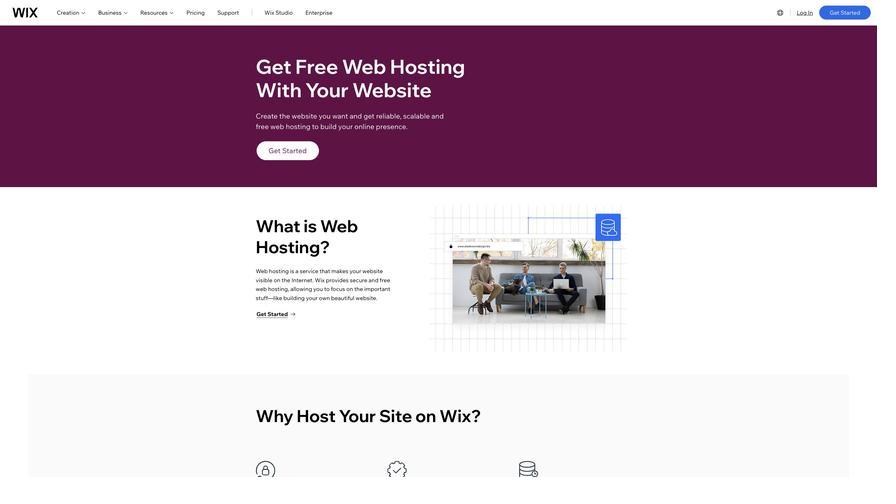 Task type: vqa. For each thing, say whether or not it's contained in the screenshot.
"&" in Restaurants Display Your Menu And Take Orders & Reservations Online.
no



Task type: describe. For each thing, give the bounding box(es) containing it.
host
[[297, 406, 336, 427]]

your inside create the website you want and get reliable, scalable and free web hosting to build your online presence.
[[339, 122, 353, 131]]

enterprise
[[306, 9, 333, 16]]

web inside web hosting is a service that makes your website visible on the internet. wix provides secure and free web hosting, allowing you to focus on the important stuff—like building your own beautiful website.
[[256, 268, 268, 275]]

scalable
[[403, 112, 430, 121]]

resources
[[140, 9, 168, 16]]

business button
[[98, 8, 128, 17]]

get free web hosting with your website
[[256, 54, 465, 102]]

log
[[797, 9, 807, 16]]

studio
[[276, 9, 293, 16]]

secure
[[350, 277, 368, 284]]

support
[[218, 9, 239, 16]]

creation
[[57, 9, 79, 16]]

online
[[355, 122, 375, 131]]

web for hosting?
[[320, 216, 358, 237]]

is inside what is web hosting?
[[304, 216, 317, 237]]

to inside create the website you want and get reliable, scalable and free web hosting to build your online presence.
[[312, 122, 319, 131]]

hosting?
[[256, 237, 330, 258]]

2 vertical spatial get started link
[[257, 310, 296, 320]]

0 vertical spatial get started link
[[820, 5, 871, 19]]

2 vertical spatial your
[[306, 295, 318, 302]]

presence.
[[376, 122, 408, 131]]

site
[[380, 406, 412, 427]]

wix studio
[[265, 9, 293, 16]]

beautiful
[[331, 295, 355, 302]]

resources button
[[140, 8, 174, 17]]

free inside web hosting is a service that makes your website visible on the internet. wix provides secure and free web hosting, allowing you to focus on the important stuff—like building your own beautiful website.
[[380, 277, 390, 284]]

important
[[365, 286, 391, 293]]

provides
[[326, 277, 349, 284]]

get inside get free web hosting with your website
[[256, 54, 292, 79]]

to inside web hosting is a service that makes your website visible on the internet. wix provides secure and free web hosting, allowing you to focus on the important stuff—like building your own beautiful website.
[[324, 286, 330, 293]]

log in
[[797, 9, 814, 16]]

support link
[[218, 8, 239, 17]]

create
[[256, 112, 278, 121]]



Task type: locate. For each thing, give the bounding box(es) containing it.
own
[[319, 295, 330, 302]]

0 horizontal spatial web
[[256, 286, 267, 293]]

0 vertical spatial on
[[274, 277, 281, 284]]

wix inside web hosting is a service that makes your website visible on the internet. wix provides secure and free web hosting, allowing you to focus on the important stuff—like building your own beautiful website.
[[315, 277, 325, 284]]

is
[[304, 216, 317, 237], [290, 268, 294, 275]]

0 horizontal spatial and
[[350, 112, 362, 121]]

free inside create the website you want and get reliable, scalable and free web hosting to build your online presence.
[[256, 122, 269, 131]]

1 horizontal spatial free
[[380, 277, 390, 284]]

0 horizontal spatial on
[[274, 277, 281, 284]]

building
[[284, 295, 305, 302]]

1 horizontal spatial wix
[[315, 277, 325, 284]]

1 vertical spatial get started link
[[257, 142, 319, 161]]

web
[[342, 54, 387, 79], [320, 216, 358, 237], [256, 268, 268, 275]]

1 vertical spatial website
[[363, 268, 383, 275]]

what
[[256, 216, 301, 237]]

build
[[321, 122, 337, 131]]

a
[[296, 268, 299, 275]]

free up 'important'
[[380, 277, 390, 284]]

and left get
[[350, 112, 362, 121]]

your
[[339, 122, 353, 131], [350, 268, 362, 275], [306, 295, 318, 302]]

2 vertical spatial web
[[256, 268, 268, 275]]

create the website you want and get reliable, scalable and free web hosting to build your online presence.
[[256, 112, 444, 131]]

enterprise link
[[306, 8, 333, 17]]

1 horizontal spatial on
[[347, 286, 353, 293]]

visible
[[256, 277, 273, 284]]

free down create
[[256, 122, 269, 131]]

1 vertical spatial the
[[282, 277, 291, 284]]

1 vertical spatial is
[[290, 268, 294, 275]]

on
[[274, 277, 281, 284], [347, 286, 353, 293], [416, 406, 437, 427]]

with
[[256, 78, 302, 102]]

reliable,
[[376, 112, 402, 121]]

that
[[320, 268, 330, 275]]

wix?
[[440, 406, 481, 427]]

web inside what is web hosting?
[[320, 216, 358, 237]]

wix studio link
[[265, 8, 293, 17]]

and
[[350, 112, 362, 121], [432, 112, 444, 121], [369, 277, 379, 284]]

the right create
[[279, 112, 290, 121]]

2 horizontal spatial and
[[432, 112, 444, 121]]

log in link
[[797, 8, 814, 17]]

makes
[[332, 268, 349, 275]]

web down create
[[271, 122, 284, 131]]

1 horizontal spatial web
[[271, 122, 284, 131]]

language selector, english selected image
[[777, 8, 785, 17]]

0 vertical spatial hosting
[[286, 122, 311, 131]]

0 vertical spatial started
[[841, 9, 861, 16]]

web inside web hosting is a service that makes your website visible on the internet. wix provides secure and free web hosting, allowing you to focus on the important stuff—like building your own beautiful website.
[[256, 286, 267, 293]]

wix inside wix studio link
[[265, 9, 274, 16]]

creation button
[[57, 8, 86, 17]]

0 horizontal spatial wix
[[265, 9, 274, 16]]

on up beautiful
[[347, 286, 353, 293]]

0 vertical spatial wix
[[265, 9, 274, 16]]

0 vertical spatial your
[[306, 78, 349, 102]]

free
[[256, 122, 269, 131], [380, 277, 390, 284]]

2 vertical spatial started
[[268, 311, 288, 318]]

is inside web hosting is a service that makes your website visible on the internet. wix provides secure and free web hosting, allowing you to focus on the important stuff—like building your own beautiful website.
[[290, 268, 294, 275]]

get started link
[[820, 5, 871, 19], [257, 142, 319, 161], [257, 310, 296, 320]]

hosting
[[286, 122, 311, 131], [269, 268, 289, 275]]

in
[[809, 9, 814, 16]]

website inside web hosting is a service that makes your website visible on the internet. wix provides secure and free web hosting, allowing you to focus on the important stuff—like building your own beautiful website.
[[363, 268, 383, 275]]

0 horizontal spatial is
[[290, 268, 294, 275]]

1 vertical spatial hosting
[[269, 268, 289, 275]]

to left build
[[312, 122, 319, 131]]

0 horizontal spatial free
[[256, 122, 269, 131]]

pricing link
[[187, 8, 205, 17]]

your up secure on the left of page
[[350, 268, 362, 275]]

0 horizontal spatial to
[[312, 122, 319, 131]]

0 vertical spatial get started
[[830, 9, 861, 16]]

hosting left build
[[286, 122, 311, 131]]

hosting
[[390, 54, 465, 79]]

you inside web hosting is a service that makes your website visible on the internet. wix provides secure and free web hosting, allowing you to focus on the important stuff—like building your own beautiful website.
[[314, 286, 323, 293]]

website.
[[356, 295, 378, 302]]

hosting inside web hosting is a service that makes your website visible on the internet. wix provides secure and free web hosting, allowing you to focus on the important stuff—like building your own beautiful website.
[[269, 268, 289, 275]]

you up build
[[319, 112, 331, 121]]

to up own
[[324, 286, 330, 293]]

why host your site on wix?
[[256, 406, 481, 427]]

0 horizontal spatial website
[[292, 112, 317, 121]]

what is web hosting?
[[256, 216, 358, 258]]

hosting up visible
[[269, 268, 289, 275]]

0 vertical spatial is
[[304, 216, 317, 237]]

0 vertical spatial your
[[339, 122, 353, 131]]

allowing
[[291, 286, 312, 293]]

web down visible
[[256, 286, 267, 293]]

website
[[292, 112, 317, 121], [363, 268, 383, 275]]

is left 'a'
[[290, 268, 294, 275]]

on up hosting,
[[274, 277, 281, 284]]

get started
[[830, 9, 861, 16], [269, 147, 307, 155], [257, 311, 288, 318]]

wix down that
[[315, 277, 325, 284]]

0 vertical spatial the
[[279, 112, 290, 121]]

2 horizontal spatial on
[[416, 406, 437, 427]]

web for hosting
[[342, 54, 387, 79]]

1 vertical spatial get started
[[269, 147, 307, 155]]

1 horizontal spatial to
[[324, 286, 330, 293]]

on right site
[[416, 406, 437, 427]]

why
[[256, 406, 294, 427]]

1 horizontal spatial is
[[304, 216, 317, 237]]

1 vertical spatial you
[[314, 286, 323, 293]]

get
[[364, 112, 375, 121]]

website inside create the website you want and get reliable, scalable and free web hosting to build your online presence.
[[292, 112, 317, 121]]

the
[[279, 112, 290, 121], [282, 277, 291, 284], [355, 286, 363, 293]]

and inside web hosting is a service that makes your website visible on the internet. wix provides secure and free web hosting, allowing you to focus on the important stuff—like building your own beautiful website.
[[369, 277, 379, 284]]

0 vertical spatial web
[[342, 54, 387, 79]]

1 vertical spatial to
[[324, 286, 330, 293]]

1 vertical spatial web
[[320, 216, 358, 237]]

business
[[98, 9, 122, 16]]

2 vertical spatial on
[[416, 406, 437, 427]]

wix
[[265, 9, 274, 16], [315, 277, 325, 284]]

website
[[353, 78, 432, 102]]

the inside create the website you want and get reliable, scalable and free web hosting to build your online presence.
[[279, 112, 290, 121]]

and right scalable
[[432, 112, 444, 121]]

0 vertical spatial web
[[271, 122, 284, 131]]

web inside get free web hosting with your website
[[342, 54, 387, 79]]

1 vertical spatial started
[[282, 147, 307, 155]]

1 horizontal spatial website
[[363, 268, 383, 275]]

hosting inside create the website you want and get reliable, scalable and free web hosting to build your online presence.
[[286, 122, 311, 131]]

you inside create the website you want and get reliable, scalable and free web hosting to build your online presence.
[[319, 112, 331, 121]]

1 vertical spatial on
[[347, 286, 353, 293]]

hosting,
[[268, 286, 289, 293]]

is right what
[[304, 216, 317, 237]]

3 businessmen sitting in an office discussing web hosting. image
[[430, 205, 627, 352]]

1 vertical spatial your
[[350, 268, 362, 275]]

the up hosting,
[[282, 277, 291, 284]]

and up 'important'
[[369, 277, 379, 284]]

1 vertical spatial your
[[339, 406, 376, 427]]

to
[[312, 122, 319, 131], [324, 286, 330, 293]]

web
[[271, 122, 284, 131], [256, 286, 267, 293]]

you
[[319, 112, 331, 121], [314, 286, 323, 293]]

service
[[300, 268, 319, 275]]

free
[[296, 54, 339, 79]]

0 vertical spatial you
[[319, 112, 331, 121]]

pricing
[[187, 9, 205, 16]]

0 vertical spatial free
[[256, 122, 269, 131]]

your left own
[[306, 295, 318, 302]]

started
[[841, 9, 861, 16], [282, 147, 307, 155], [268, 311, 288, 318]]

0 vertical spatial to
[[312, 122, 319, 131]]

your down want
[[339, 122, 353, 131]]

you up own
[[314, 286, 323, 293]]

1 vertical spatial free
[[380, 277, 390, 284]]

the down secure on the left of page
[[355, 286, 363, 293]]

get
[[830, 9, 840, 16], [256, 54, 292, 79], [269, 147, 281, 155], [257, 311, 266, 318]]

your
[[306, 78, 349, 102], [339, 406, 376, 427]]

1 vertical spatial wix
[[315, 277, 325, 284]]

internet.
[[292, 277, 314, 284]]

your inside get free web hosting with your website
[[306, 78, 349, 102]]

wix left studio
[[265, 9, 274, 16]]

want
[[333, 112, 348, 121]]

2 vertical spatial the
[[355, 286, 363, 293]]

0 vertical spatial website
[[292, 112, 317, 121]]

web inside create the website you want and get reliable, scalable and free web hosting to build your online presence.
[[271, 122, 284, 131]]

stuff—like
[[256, 295, 282, 302]]

2 vertical spatial get started
[[257, 311, 288, 318]]

1 vertical spatial web
[[256, 286, 267, 293]]

1 horizontal spatial and
[[369, 277, 379, 284]]

web hosting is a service that makes your website visible on the internet. wix provides secure and free web hosting, allowing you to focus on the important stuff—like building your own beautiful website.
[[256, 268, 391, 302]]

focus
[[331, 286, 345, 293]]



